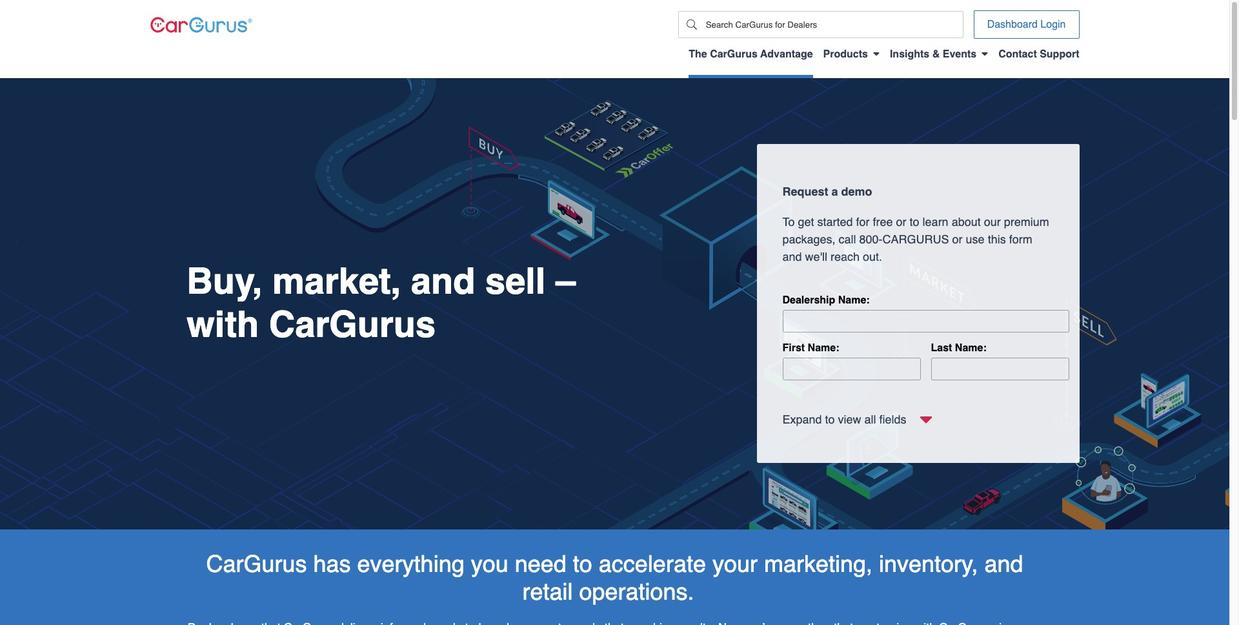 Task type: describe. For each thing, give the bounding box(es) containing it.
the
[[689, 48, 707, 60]]

login
[[1041, 19, 1066, 30]]

expand to view all fields
[[783, 413, 907, 426]]

expand to view all fields button
[[783, 409, 933, 430]]

call
[[839, 233, 857, 246]]

0 horizontal spatial or
[[897, 215, 907, 229]]

&
[[933, 48, 940, 60]]

sell
[[486, 261, 546, 302]]

accelerate
[[599, 551, 706, 577]]

first
[[783, 342, 805, 354]]

get
[[798, 215, 815, 229]]

caret down image
[[874, 48, 880, 59]]

to inside "button"
[[826, 413, 835, 426]]

packages,
[[783, 233, 836, 246]]

the cargurus advantage link
[[689, 48, 813, 68]]

premium
[[1004, 215, 1050, 229]]

form
[[1010, 233, 1033, 246]]

out.
[[863, 250, 883, 264]]

we'll
[[805, 250, 828, 264]]

all
[[865, 413, 877, 426]]

name: for first name:
[[808, 342, 840, 354]]

about
[[952, 215, 981, 229]]

you
[[471, 551, 509, 577]]

contact support link
[[999, 48, 1080, 68]]

and inside cargurus has everything you need to accelerate your marketing, inventory, and retail operations.
[[985, 551, 1024, 577]]

learn
[[923, 215, 949, 229]]

dealership name:
[[783, 295, 870, 306]]

and inside 'to get started for free or to learn about our premium packages, call 800-cargurus or use this form and we'll reach out.'
[[783, 250, 802, 264]]

contact
[[999, 48, 1037, 60]]

request
[[783, 185, 829, 198]]

contact support
[[999, 48, 1080, 60]]

buy,
[[187, 261, 262, 302]]

need
[[515, 551, 567, 577]]

view
[[838, 413, 862, 426]]

a
[[832, 185, 838, 198]]

events
[[943, 48, 977, 60]]

retail
[[523, 578, 573, 605]]

products
[[824, 48, 868, 60]]

dealership
[[783, 295, 836, 306]]

use
[[966, 233, 985, 246]]

caret down image
[[982, 48, 989, 59]]

cargurus logo link
[[150, 16, 252, 33]]

dashboard login button
[[974, 10, 1080, 39]]

reach
[[831, 250, 860, 264]]

Search CarGurus for Dealers search field
[[705, 12, 963, 37]]

expand
[[783, 413, 822, 426]]

to inside cargurus has everything you need to accelerate your marketing, inventory, and retail operations.
[[573, 551, 593, 577]]

dashboard login
[[988, 19, 1066, 30]]

to get started for free or to learn about our premium packages, call 800-cargurus or use this form and we'll reach out.
[[783, 215, 1050, 264]]

name: for dealership name:
[[839, 295, 870, 306]]

Last Name: text field
[[931, 357, 1070, 380]]

for
[[857, 215, 870, 229]]

your
[[713, 551, 758, 577]]

First Name: text field
[[783, 357, 921, 380]]

name: for last name:
[[955, 342, 987, 354]]

and inside 'buy, market, and sell – with cargurus'
[[411, 261, 475, 302]]

started
[[818, 215, 853, 229]]

has
[[313, 551, 351, 577]]



Task type: vqa. For each thing, say whether or not it's contained in the screenshot.
"profit"
no



Task type: locate. For each thing, give the bounding box(es) containing it.
cargurus inside 'buy, market, and sell – with cargurus'
[[269, 304, 436, 346]]

0 vertical spatial to
[[910, 215, 920, 229]]

Dealership Name: text field
[[783, 310, 1070, 333]]

0 vertical spatial cargurus
[[710, 48, 758, 60]]

0 horizontal spatial and
[[411, 261, 475, 302]]

1 horizontal spatial and
[[783, 250, 802, 264]]

the cargurus advantage
[[689, 48, 813, 60]]

request a demo
[[783, 185, 873, 198]]

1 horizontal spatial or
[[953, 233, 963, 246]]

to right 'need'
[[573, 551, 593, 577]]

free
[[873, 215, 893, 229]]

everything
[[357, 551, 465, 577]]

cargurus
[[710, 48, 758, 60], [269, 304, 436, 346], [206, 551, 307, 577]]

this
[[988, 233, 1006, 246]]

2 vertical spatial to
[[573, 551, 593, 577]]

2 vertical spatial cargurus
[[206, 551, 307, 577]]

first name:
[[783, 342, 840, 354]]

last
[[931, 342, 953, 354]]

cargurus logo image
[[150, 16, 252, 33]]

our
[[984, 215, 1001, 229]]

and
[[783, 250, 802, 264], [411, 261, 475, 302], [985, 551, 1024, 577]]

advantage
[[761, 48, 813, 60]]

cargurus has everything you need to accelerate your marketing, inventory, and retail operations.
[[206, 551, 1024, 605]]

name: down reach
[[839, 295, 870, 306]]

800-
[[860, 233, 883, 246]]

marketing,
[[764, 551, 873, 577]]

name: right the last
[[955, 342, 987, 354]]

search image
[[687, 19, 697, 30]]

to left view
[[826, 413, 835, 426]]

insights & events
[[890, 48, 977, 60]]

or right free at the right
[[897, 215, 907, 229]]

2 horizontal spatial and
[[985, 551, 1024, 577]]

operations.
[[579, 578, 694, 605]]

last name:
[[931, 342, 987, 354]]

dashboard
[[988, 19, 1038, 30]]

1 vertical spatial to
[[826, 413, 835, 426]]

insights
[[890, 48, 930, 60]]

fields
[[880, 413, 907, 426]]

–
[[556, 261, 576, 302]]

market,
[[273, 261, 401, 302]]

to inside 'to get started for free or to learn about our premium packages, call 800-cargurus or use this form and we'll reach out.'
[[910, 215, 920, 229]]

buy, market, and sell – with cargurus
[[187, 261, 576, 346]]

or left use
[[953, 233, 963, 246]]

to
[[910, 215, 920, 229], [826, 413, 835, 426], [573, 551, 593, 577]]

name:
[[839, 295, 870, 306], [808, 342, 840, 354], [955, 342, 987, 354]]

demo
[[842, 185, 873, 198]]

with
[[187, 304, 259, 346]]

to up 'cargurus'
[[910, 215, 920, 229]]

cargurus
[[883, 233, 950, 246]]

to
[[783, 215, 795, 229]]

1 vertical spatial cargurus
[[269, 304, 436, 346]]

0 horizontal spatial to
[[573, 551, 593, 577]]

1 horizontal spatial to
[[826, 413, 835, 426]]

support
[[1040, 48, 1080, 60]]

or
[[897, 215, 907, 229], [953, 233, 963, 246]]

2 horizontal spatial to
[[910, 215, 920, 229]]

0 vertical spatial or
[[897, 215, 907, 229]]

name: right first
[[808, 342, 840, 354]]

cargurus inside cargurus has everything you need to accelerate your marketing, inventory, and retail operations.
[[206, 551, 307, 577]]

1 vertical spatial or
[[953, 233, 963, 246]]

inventory,
[[879, 551, 978, 577]]



